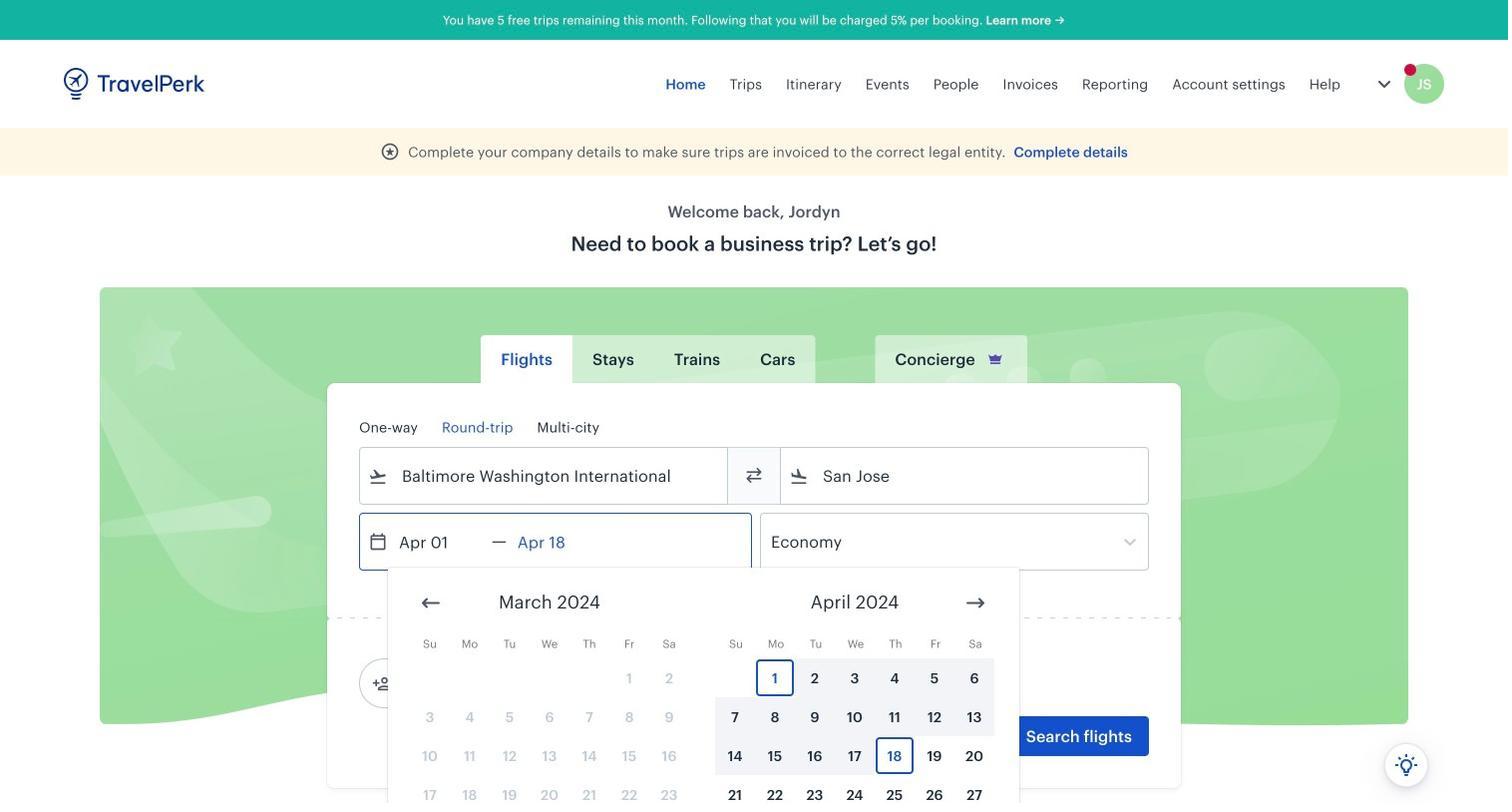 Task type: vqa. For each thing, say whether or not it's contained in the screenshot.
Depart field
no



Task type: locate. For each thing, give the bounding box(es) containing it.
Depart text field
[[388, 514, 492, 570]]

Add first traveler search field
[[392, 668, 600, 699]]

From search field
[[388, 460, 701, 492]]

Return text field
[[507, 514, 610, 570]]

calendar application
[[388, 568, 1509, 803]]



Task type: describe. For each thing, give the bounding box(es) containing it.
To search field
[[809, 460, 1123, 492]]

move forward to switch to the next month. image
[[964, 591, 988, 615]]

move backward to switch to the previous month. image
[[419, 591, 443, 615]]



